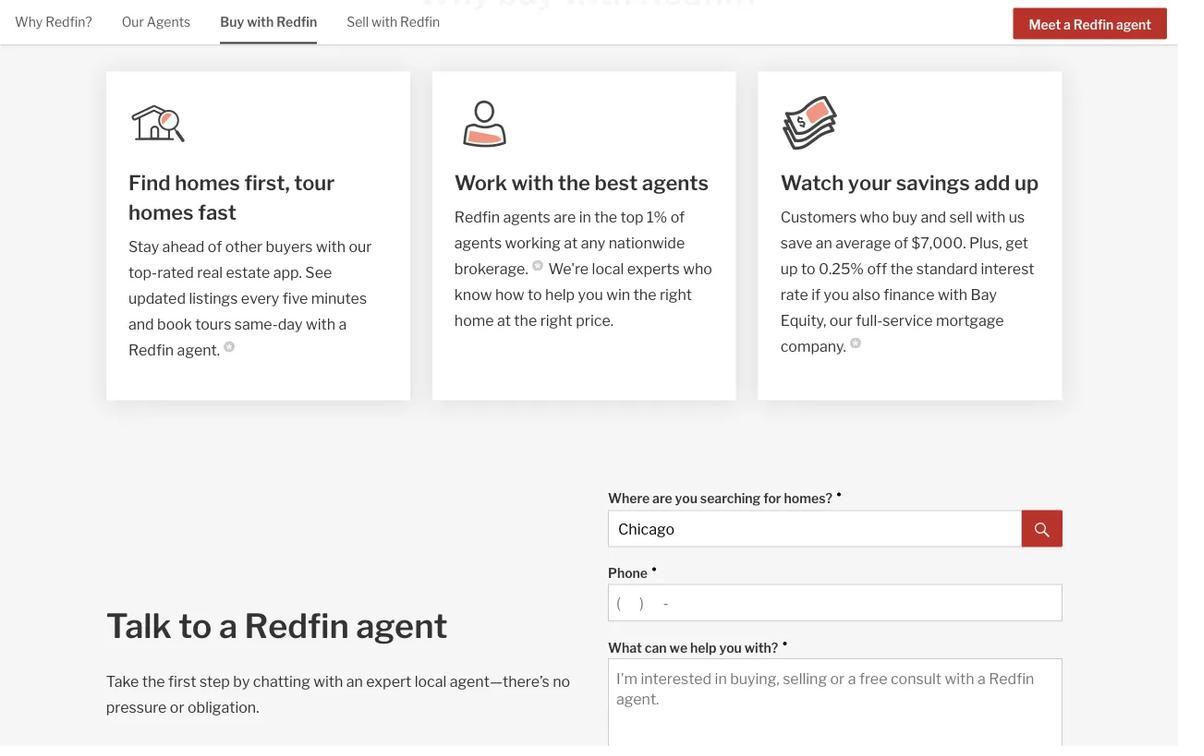Task type: vqa. For each thing, say whether or not it's contained in the screenshot.
right 95124
no



Task type: locate. For each thing, give the bounding box(es) containing it.
our up minutes
[[349, 238, 372, 256]]

if
[[812, 286, 821, 304]]

local inside take the first step by chatting with an expert local agent—there's no pressure or obligation.
[[415, 673, 447, 691]]

to right talk
[[179, 606, 212, 647]]

2 horizontal spatial agents
[[642, 170, 709, 195]]

you right if
[[824, 286, 849, 304]]

first
[[168, 673, 196, 691]]

at down how
[[497, 312, 511, 330]]

the inside customers who buy and sell with us save an average of $7,000. plus, get up to 0.25% off the standard interest rate if you also finance with bay equity, our full-service mortgage company.
[[890, 260, 913, 278]]

0 horizontal spatial an
[[346, 673, 363, 691]]

1 horizontal spatial an
[[816, 234, 833, 252]]

service
[[883, 312, 933, 330]]

five
[[283, 290, 308, 308]]

1 vertical spatial who
[[683, 260, 713, 278]]

0 vertical spatial are
[[554, 209, 576, 227]]

a right meet on the top right of page
[[1064, 16, 1071, 32]]

brokerage.
[[455, 260, 528, 278]]

work
[[455, 170, 507, 195]]

and up $7,000.
[[921, 209, 947, 227]]

redfin inside stay ahead of other buyers with our top-rated real estate app. see updated listings every five minutes and book tours same-day with a redfin agent.
[[128, 342, 174, 360]]

why
[[15, 14, 43, 30]]

find homes first, tour homes fast link
[[128, 168, 388, 227]]

an
[[816, 234, 833, 252], [346, 673, 363, 691]]

right left price. on the top of page
[[540, 312, 573, 330]]

0 vertical spatial disclaimer image
[[532, 260, 543, 271]]

help down we're
[[545, 286, 575, 304]]

1 horizontal spatial at
[[564, 234, 578, 252]]

who inside customers who buy and sell with us save an average of $7,000. plus, get up to 0.25% off the standard interest rate if you also finance with bay equity, our full-service mortgage company.
[[860, 209, 889, 227]]

our
[[122, 14, 144, 30]]

with right sell
[[372, 14, 398, 30]]

1 horizontal spatial agent
[[1116, 16, 1152, 32]]

help right we
[[690, 641, 717, 656]]

0 vertical spatial a
[[1064, 16, 1071, 32]]

0 vertical spatial to
[[801, 260, 816, 278]]

homes
[[175, 170, 240, 195], [128, 200, 194, 225]]

working
[[505, 234, 561, 252]]

equity,
[[781, 312, 827, 330]]

1 horizontal spatial agents
[[503, 209, 551, 227]]

1 horizontal spatial are
[[653, 491, 673, 507]]

we're
[[549, 260, 589, 278]]

where are you searching for homes?
[[608, 491, 833, 507]]

1 vertical spatial agent
[[356, 606, 448, 647]]

1 vertical spatial local
[[415, 673, 447, 691]]

1 horizontal spatial who
[[860, 209, 889, 227]]

why redfin?
[[15, 14, 92, 30]]

are left in
[[554, 209, 576, 227]]

for
[[764, 491, 782, 507]]

1 horizontal spatial of
[[671, 209, 685, 227]]

agent up expert on the left bottom of page
[[356, 606, 448, 647]]

sell
[[347, 14, 369, 30]]

mortgage
[[936, 312, 1004, 330]]

also
[[853, 286, 881, 304]]

illustration of a home image
[[128, 94, 188, 153]]

tour
[[294, 170, 335, 195]]

1 horizontal spatial a
[[339, 316, 347, 334]]

customers
[[781, 209, 857, 227]]

right
[[660, 286, 692, 304], [540, 312, 573, 330]]

disclaimer image down tours
[[224, 342, 235, 353]]

0 horizontal spatial agents
[[455, 234, 502, 252]]

0 horizontal spatial a
[[219, 606, 238, 647]]

your
[[848, 170, 892, 195]]

agents
[[642, 170, 709, 195], [503, 209, 551, 227], [455, 234, 502, 252]]

a
[[1064, 16, 1071, 32], [339, 316, 347, 334], [219, 606, 238, 647]]

work with the best agents link
[[455, 168, 714, 197]]

are right where
[[653, 491, 673, 507]]

to up if
[[801, 260, 816, 278]]

help inside enter your message field. required field. element
[[690, 641, 717, 656]]

minutes
[[311, 290, 367, 308]]

redfin inside redfin agents are in the top 1% of agents working at any nationwide brokerage.
[[455, 209, 500, 227]]

local
[[592, 260, 624, 278], [415, 673, 447, 691]]

agents
[[147, 14, 191, 30]]

0 vertical spatial help
[[545, 286, 575, 304]]

see
[[305, 264, 332, 282]]

0 horizontal spatial right
[[540, 312, 573, 330]]

with right work
[[512, 170, 554, 195]]

the left first
[[142, 673, 165, 691]]

0.25%
[[819, 260, 864, 278]]

who inside 'we're local experts who know how to help you win the right home at the right price.'
[[683, 260, 713, 278]]

of up real
[[208, 238, 222, 256]]

tours
[[195, 316, 231, 334]]

who up average
[[860, 209, 889, 227]]

search field element
[[608, 482, 1063, 548]]

with inside work with the best agents link
[[512, 170, 554, 195]]

0 vertical spatial agents
[[642, 170, 709, 195]]

or
[[170, 699, 184, 717]]

redfin down "book"
[[128, 342, 174, 360]]

our inside customers who buy and sell with us save an average of $7,000. plus, get up to 0.25% off the standard interest rate if you also finance with bay equity, our full-service mortgage company.
[[830, 312, 853, 330]]

0 horizontal spatial disclaimer image
[[224, 342, 235, 353]]

the right off
[[890, 260, 913, 278]]

right down experts
[[660, 286, 692, 304]]

0 vertical spatial homes
[[175, 170, 240, 195]]

1 horizontal spatial disclaimer image
[[532, 260, 543, 271]]

sell with redfin
[[347, 14, 440, 30]]

up inside 'link'
[[1015, 170, 1039, 195]]

0 horizontal spatial help
[[545, 286, 575, 304]]

1 vertical spatial and
[[128, 316, 154, 334]]

are
[[554, 209, 576, 227], [653, 491, 673, 507]]

an left expert on the left bottom of page
[[346, 673, 363, 691]]

0 vertical spatial local
[[592, 260, 624, 278]]

our agents link
[[122, 0, 191, 42]]

redfin
[[276, 14, 317, 30], [400, 14, 440, 30], [1074, 16, 1114, 32], [455, 209, 500, 227], [128, 342, 174, 360], [244, 606, 349, 647]]

disclaimer image
[[532, 260, 543, 271], [224, 342, 235, 353]]

2 horizontal spatial a
[[1064, 16, 1071, 32]]

meet a redfin agent button
[[1014, 8, 1167, 39]]

1 horizontal spatial local
[[592, 260, 624, 278]]

of right 1%
[[671, 209, 685, 227]]

1 vertical spatial right
[[540, 312, 573, 330]]

agents up the working
[[503, 209, 551, 227]]

homes down find
[[128, 200, 194, 225]]

with right the chatting
[[314, 673, 343, 691]]

0 vertical spatial at
[[564, 234, 578, 252]]

an down customers
[[816, 234, 833, 252]]

obligation.
[[188, 699, 259, 717]]

redfin right sell
[[400, 14, 440, 30]]

with right buy
[[247, 14, 274, 30]]

0 horizontal spatial our
[[349, 238, 372, 256]]

average
[[836, 234, 891, 252]]

who right experts
[[683, 260, 713, 278]]

1 vertical spatial are
[[653, 491, 673, 507]]

2 vertical spatial to
[[179, 606, 212, 647]]

Enter your phone number field telephone field
[[617, 595, 1055, 613]]

a down minutes
[[339, 316, 347, 334]]

1 vertical spatial help
[[690, 641, 717, 656]]

1 horizontal spatial up
[[1015, 170, 1039, 195]]

agent
[[1116, 16, 1152, 32], [356, 606, 448, 647]]

to inside 'we're local experts who know how to help you win the right home at the right price.'
[[528, 286, 542, 304]]

can
[[645, 641, 667, 656]]

our up disclaimer image
[[830, 312, 853, 330]]

buyers
[[266, 238, 313, 256]]

0 vertical spatial who
[[860, 209, 889, 227]]

at left 'any'
[[564, 234, 578, 252]]

you
[[578, 286, 603, 304], [824, 286, 849, 304], [675, 491, 698, 507], [720, 641, 742, 656]]

0 horizontal spatial at
[[497, 312, 511, 330]]

pressure
[[106, 699, 167, 717]]

you up price. on the top of page
[[578, 286, 603, 304]]

a up 'by'
[[219, 606, 238, 647]]

are inside search field element
[[653, 491, 673, 507]]

the inside take the first step by chatting with an expert local agent—there's no pressure or obligation.
[[142, 673, 165, 691]]

no
[[553, 673, 570, 691]]

sell with redfin link
[[347, 0, 440, 42]]

redfin agents are in the top 1% of agents working at any nationwide brokerage.
[[455, 209, 685, 278]]

of
[[671, 209, 685, 227], [894, 234, 909, 252], [208, 238, 222, 256]]

0 horizontal spatial are
[[554, 209, 576, 227]]

updated
[[128, 290, 186, 308]]

0 vertical spatial and
[[921, 209, 947, 227]]

nationwide
[[609, 234, 685, 252]]

with
[[247, 14, 274, 30], [372, 14, 398, 30], [512, 170, 554, 195], [976, 209, 1006, 227], [316, 238, 346, 256], [938, 286, 968, 304], [306, 316, 336, 334], [314, 673, 343, 691]]

agents up 1%
[[642, 170, 709, 195]]

1 horizontal spatial our
[[830, 312, 853, 330]]

up up rate
[[781, 260, 798, 278]]

1 horizontal spatial and
[[921, 209, 947, 227]]

redfin?
[[46, 14, 92, 30]]

you inside search field element
[[675, 491, 698, 507]]

1 vertical spatial to
[[528, 286, 542, 304]]

help inside 'we're local experts who know how to help you win the right home at the right price.'
[[545, 286, 575, 304]]

find homes first, tour homes fast
[[128, 170, 335, 225]]

searching
[[700, 491, 761, 507]]

0 vertical spatial our
[[349, 238, 372, 256]]

local up the win
[[592, 260, 624, 278]]

the
[[558, 170, 590, 195], [595, 209, 618, 227], [890, 260, 913, 278], [634, 286, 657, 304], [514, 312, 537, 330], [142, 673, 165, 691]]

enter your message field. required field. element
[[608, 631, 1054, 659]]

0 vertical spatial an
[[816, 234, 833, 252]]

1 vertical spatial a
[[339, 316, 347, 334]]

find
[[128, 170, 171, 195]]

0 horizontal spatial and
[[128, 316, 154, 334]]

0 vertical spatial right
[[660, 286, 692, 304]]

0 vertical spatial up
[[1015, 170, 1039, 195]]

phone
[[608, 566, 648, 582]]

the inside redfin agents are in the top 1% of agents working at any nationwide brokerage.
[[595, 209, 618, 227]]

up right 'add'
[[1015, 170, 1039, 195]]

the down how
[[514, 312, 537, 330]]

to right how
[[528, 286, 542, 304]]

0 horizontal spatial of
[[208, 238, 222, 256]]

agents up brokerage.
[[455, 234, 502, 252]]

0 horizontal spatial local
[[415, 673, 447, 691]]

2 horizontal spatial of
[[894, 234, 909, 252]]

0 horizontal spatial up
[[781, 260, 798, 278]]

1 vertical spatial our
[[830, 312, 853, 330]]

at inside redfin agents are in the top 1% of agents working at any nationwide brokerage.
[[564, 234, 578, 252]]

stay
[[128, 238, 159, 256]]

a inside stay ahead of other buyers with our top-rated real estate app. see updated listings every five minutes and book tours same-day with a redfin agent.
[[339, 316, 347, 334]]

1 vertical spatial at
[[497, 312, 511, 330]]

we're local experts who know how to help you win the right home at the right price.
[[455, 260, 713, 330]]

estate
[[226, 264, 270, 282]]

2 vertical spatial a
[[219, 606, 238, 647]]

0 horizontal spatial who
[[683, 260, 713, 278]]

are inside redfin agents are in the top 1% of agents working at any nationwide brokerage.
[[554, 209, 576, 227]]

1 vertical spatial up
[[781, 260, 798, 278]]

agent right meet on the top right of page
[[1116, 16, 1152, 32]]

top-
[[128, 264, 157, 282]]

watch
[[781, 170, 844, 195]]

and down updated
[[128, 316, 154, 334]]

of down buy
[[894, 234, 909, 252]]

rated
[[157, 264, 194, 282]]

disclaimer image down the working
[[532, 260, 543, 271]]

agent inside button
[[1116, 16, 1152, 32]]

savings
[[896, 170, 970, 195]]

local inside 'we're local experts who know how to help you win the right home at the right price.'
[[592, 260, 624, 278]]

redfin right meet on the top right of page
[[1074, 16, 1114, 32]]

redfin down work
[[455, 209, 500, 227]]

buy with redfin
[[220, 14, 317, 30]]

1 horizontal spatial to
[[528, 286, 542, 304]]

up
[[1015, 170, 1039, 195], [781, 260, 798, 278]]

the right in
[[595, 209, 618, 227]]

at
[[564, 234, 578, 252], [497, 312, 511, 330]]

0 vertical spatial agent
[[1116, 16, 1152, 32]]

1 vertical spatial an
[[346, 673, 363, 691]]

1 horizontal spatial help
[[690, 641, 717, 656]]

to
[[801, 260, 816, 278], [528, 286, 542, 304], [179, 606, 212, 647]]

with right day
[[306, 316, 336, 334]]

you left searching
[[675, 491, 698, 507]]

stay ahead of other buyers with our top-rated real estate app. see updated listings every five minutes and book tours same-day with a redfin agent.
[[128, 238, 372, 360]]

1 vertical spatial disclaimer image
[[224, 342, 235, 353]]

2 horizontal spatial to
[[801, 260, 816, 278]]

with inside sell with redfin link
[[372, 14, 398, 30]]

local right expert on the left bottom of page
[[415, 673, 447, 691]]

homes up fast
[[175, 170, 240, 195]]

and
[[921, 209, 947, 227], [128, 316, 154, 334]]



Task type: describe. For each thing, give the bounding box(es) containing it.
standard
[[917, 260, 978, 278]]

the right the win
[[634, 286, 657, 304]]

watch your savings add up link
[[781, 168, 1040, 197]]

with inside take the first step by chatting with an expert local agent—there's no pressure or obligation.
[[314, 673, 343, 691]]

of inside stay ahead of other buyers with our top-rated real estate app. see updated listings every five minutes and book tours same-day with a redfin agent.
[[208, 238, 222, 256]]

0 horizontal spatial to
[[179, 606, 212, 647]]

step
[[200, 673, 230, 691]]

1 vertical spatial agents
[[503, 209, 551, 227]]

off
[[867, 260, 887, 278]]

1%
[[647, 209, 668, 227]]

disclaimer image for homes
[[224, 342, 235, 353]]

City, Address, ZIP search field
[[608, 511, 1022, 548]]

0 horizontal spatial agent
[[356, 606, 448, 647]]

what
[[608, 641, 642, 656]]

talk
[[106, 606, 172, 647]]

take the first step by chatting with an expert local agent—there's no pressure or obligation.
[[106, 673, 570, 717]]

take
[[106, 673, 139, 691]]

work with the best agents
[[455, 170, 709, 195]]

expert
[[366, 673, 412, 691]]

up inside customers who buy and sell with us save an average of $7,000. plus, get up to 0.25% off the standard interest rate if you also finance with bay equity, our full-service mortgage company.
[[781, 260, 798, 278]]

add
[[975, 170, 1011, 195]]

the up in
[[558, 170, 590, 195]]

with up see
[[316, 238, 346, 256]]

interest
[[981, 260, 1035, 278]]

at inside 'we're local experts who know how to help you win the right home at the right price.'
[[497, 312, 511, 330]]

2 vertical spatial agents
[[455, 234, 502, 252]]

meet a redfin agent
[[1029, 16, 1152, 32]]

ahead
[[162, 238, 205, 256]]

of inside redfin agents are in the top 1% of agents working at any nationwide brokerage.
[[671, 209, 685, 227]]

you inside 'we're local experts who know how to help you win the right home at the right price.'
[[578, 286, 603, 304]]

enter your phone number field. required field. element
[[608, 557, 1054, 585]]

save
[[781, 234, 813, 252]]

buy
[[220, 14, 244, 30]]

what can we help you with?
[[608, 641, 779, 656]]

buy
[[893, 209, 918, 227]]

with down standard
[[938, 286, 968, 304]]

company.
[[781, 338, 847, 356]]

submit search image
[[1035, 523, 1050, 538]]

same-
[[235, 316, 278, 334]]

sell
[[950, 209, 973, 227]]

in
[[579, 209, 591, 227]]

illustration of the best agents image
[[455, 94, 514, 153]]

illustration of a stack of cash image
[[781, 94, 840, 153]]

with?
[[745, 641, 779, 656]]

a inside button
[[1064, 16, 1071, 32]]

home
[[455, 312, 494, 330]]

agents inside work with the best agents link
[[642, 170, 709, 195]]

1 vertical spatial homes
[[128, 200, 194, 225]]

we
[[670, 641, 688, 656]]

top
[[621, 209, 644, 227]]

first,
[[244, 170, 290, 195]]

win
[[607, 286, 631, 304]]

$7,000.
[[912, 234, 966, 252]]

meet
[[1029, 16, 1061, 32]]

app.
[[273, 264, 302, 282]]

rate
[[781, 286, 809, 304]]

our inside stay ahead of other buyers with our top-rated real estate app. see updated listings every five minutes and book tours same-day with a redfin agent.
[[349, 238, 372, 256]]

with inside buy with redfin link
[[247, 14, 274, 30]]

Enter your message field text field
[[617, 669, 1055, 747]]

listings
[[189, 290, 238, 308]]

finance
[[884, 286, 935, 304]]

to inside customers who buy and sell with us save an average of $7,000. plus, get up to 0.25% off the standard interest rate if you also finance with bay equity, our full-service mortgage company.
[[801, 260, 816, 278]]

watch your savings add up
[[781, 170, 1039, 195]]

any
[[581, 234, 606, 252]]

full-
[[856, 312, 883, 330]]

price.
[[576, 312, 614, 330]]

an inside take the first step by chatting with an expert local agent—there's no pressure or obligation.
[[346, 673, 363, 691]]

redfin up the chatting
[[244, 606, 349, 647]]

redfin inside button
[[1074, 16, 1114, 32]]

us
[[1009, 209, 1025, 227]]

buy with redfin link
[[220, 0, 317, 42]]

1 horizontal spatial right
[[660, 286, 692, 304]]

fast
[[198, 200, 236, 225]]

you left with?
[[720, 641, 742, 656]]

talk to a redfin agent
[[106, 606, 448, 647]]

by
[[233, 673, 250, 691]]

where
[[608, 491, 650, 507]]

and inside stay ahead of other buyers with our top-rated real estate app. see updated listings every five minutes and book tours same-day with a redfin agent.
[[128, 316, 154, 334]]

other
[[225, 238, 263, 256]]

with left 'us'
[[976, 209, 1006, 227]]

an inside customers who buy and sell with us save an average of $7,000. plus, get up to 0.25% off the standard interest rate if you also finance with bay equity, our full-service mortgage company.
[[816, 234, 833, 252]]

experts
[[627, 260, 680, 278]]

every
[[241, 290, 279, 308]]

customers who buy and sell with us save an average of $7,000. plus, get up to 0.25% off the standard interest rate if you also finance with bay equity, our full-service mortgage company.
[[781, 209, 1035, 356]]

plus,
[[970, 234, 1003, 252]]

agent—there's
[[450, 673, 550, 691]]

disclaimer image
[[850, 338, 861, 349]]

our agents
[[122, 14, 191, 30]]

know
[[455, 286, 492, 304]]

of inside customers who buy and sell with us save an average of $7,000. plus, get up to 0.25% off the standard interest rate if you also finance with bay equity, our full-service mortgage company.
[[894, 234, 909, 252]]

how
[[495, 286, 525, 304]]

agent.
[[177, 342, 220, 360]]

you inside customers who buy and sell with us save an average of $7,000. plus, get up to 0.25% off the standard interest rate if you also finance with bay equity, our full-service mortgage company.
[[824, 286, 849, 304]]

why redfin? link
[[15, 0, 92, 42]]

bay
[[971, 286, 997, 304]]

disclaimer image for with
[[532, 260, 543, 271]]

day
[[278, 316, 303, 334]]

redfin left sell
[[276, 14, 317, 30]]

and inside customers who buy and sell with us save an average of $7,000. plus, get up to 0.25% off the standard interest rate if you also finance with bay equity, our full-service mortgage company.
[[921, 209, 947, 227]]



